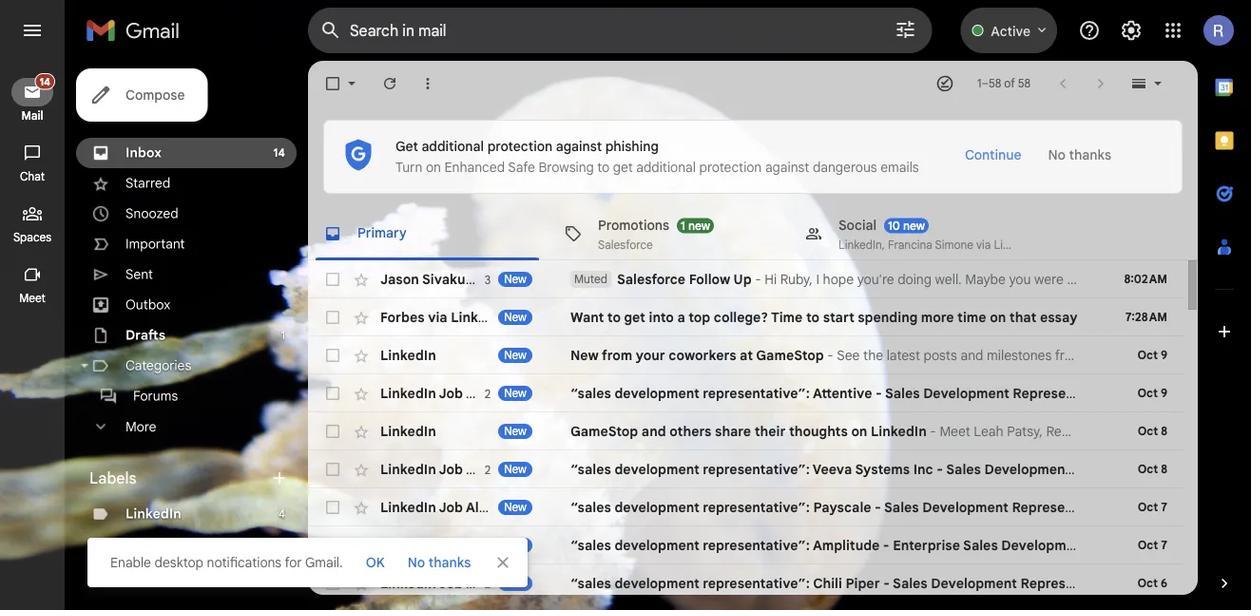Task type: describe. For each thing, give the bounding box(es) containing it.
sales inside ""sales development representative": chili piper - sales development representative and more" link
[[893, 575, 928, 592]]

- right up
[[755, 271, 761, 288]]

via inside social, 10 new messages, tab
[[976, 238, 991, 252]]

10 new
[[888, 219, 925, 233]]

dangerous
[[813, 159, 877, 176]]

and for "sales development representative": payscale - sales development representative, national and more
[[1176, 499, 1201, 516]]

sent
[[125, 266, 153, 283]]

ok link
[[358, 546, 392, 580]]

"sales development representative": veeva systems inc - sales development representative
[[570, 461, 1173, 478]]

turn
[[395, 159, 422, 176]]

"sales for "sales development representative": attentive - sales development representative and more
[[570, 385, 611, 402]]

oct 7 for national
[[1138, 501, 1167, 515]]

linkedin job alerts for "sales development representative": veeva systems inc - sales development representative
[[380, 461, 505, 477]]

9 row from the top
[[308, 565, 1184, 603]]

1 58 of 58
[[977, 77, 1031, 91]]

linkedin,
[[839, 238, 885, 252]]

oct 6
[[1137, 577, 1167, 591]]

2 58 from the left
[[1018, 77, 1031, 91]]

"sales development representative": amplitude - enterprise sales development representative and more
[[570, 537, 1251, 554]]

7 for national
[[1161, 501, 1167, 515]]

row containing forbes via linkedin
[[308, 299, 1183, 337]]

desktop
[[155, 554, 203, 571]]

phishing
[[605, 138, 659, 154]]

sales inside "sales development representative": amplitude - enterprise sales development representative and more link
[[963, 537, 998, 554]]

linkedin, francina simone via linked.
[[839, 238, 1031, 252]]

- down the want to get into a top college? time to start spending more time on that essay -
[[827, 347, 833, 364]]

new for 6th row from the bottom
[[504, 386, 527, 401]]

oct for "sales development representative": chili piper - sales development representative and more
[[1137, 577, 1158, 591]]

ok
[[366, 554, 385, 571]]

linkedin job alerts for "sales development representative": attentive - sales development representative and more
[[380, 385, 505, 401]]

starred
[[125, 175, 170, 192]]

- inside ""sales development representative": chili piper - sales development representative and more" link
[[883, 575, 890, 592]]

of
[[1004, 77, 1015, 91]]

promotions, one new message, tab
[[549, 207, 788, 260]]

"sales development representative": chili piper - sales development representative and more
[[570, 575, 1184, 592]]

linkedin link
[[125, 506, 181, 522]]

representative,
[[1012, 499, 1115, 516]]

navigation containing mail
[[0, 61, 67, 610]]

new for 1st row from the bottom
[[504, 577, 527, 591]]

your
[[636, 347, 665, 364]]

new for row containing forbes via linkedin
[[504, 310, 527, 325]]

thoughts
[[789, 423, 848, 440]]

representative": for payscale
[[703, 499, 810, 516]]

spaces
[[13, 231, 51, 245]]

share
[[715, 423, 751, 440]]

1 horizontal spatial 14
[[273, 146, 285, 160]]

sivakumar
[[422, 271, 491, 287]]

4
[[279, 507, 285, 521]]

"sales for "sales development representative": payscale - sales development representative, national and more
[[570, 499, 611, 516]]

7 row from the top
[[308, 489, 1237, 527]]

Search in mail search field
[[308, 8, 932, 53]]

7:28 am
[[1125, 310, 1167, 325]]

"sales development representative": amplitude - enterprise sales development representative and more link
[[570, 536, 1251, 555]]

forbes via linkedin cell
[[380, 308, 570, 327]]

more for "sales development representative": amplitude - enterprise sales development representative and more
[[1221, 537, 1251, 554]]

- right essay
[[1081, 309, 1087, 326]]

coworkers
[[669, 347, 736, 364]]

gmail.
[[305, 554, 343, 571]]

"sales development representative": attentive - sales development representative and more
[[570, 385, 1176, 402]]

inbox tip region
[[323, 120, 1183, 194]]

continue button
[[952, 138, 1035, 172]]

on for turn on enhanced safe browsing to get additional protection against dangerous emails
[[426, 159, 441, 176]]

via inside cell
[[428, 309, 447, 326]]

no thanks button
[[1035, 138, 1125, 172]]

a
[[677, 309, 685, 326]]

drafts
[[125, 327, 166, 344]]

to left start
[[806, 309, 820, 326]]

social
[[839, 217, 877, 234]]

oct for "sales development representative": amplitude - enterprise sales development representative and more
[[1138, 539, 1158, 553]]

new from your coworkers at gamestop -
[[570, 347, 837, 364]]

college?
[[714, 309, 768, 326]]

sales inside "sales development representative": payscale - sales development representative, national and more link
[[884, 499, 919, 516]]

development for "sales development representative": payscale - sales development representative, national and more
[[615, 499, 699, 516]]

linkedin cell for gamestop and others share their thoughts on linkedin
[[380, 422, 570, 441]]

2 for "sales development representative": chili piper - sales development representative and more
[[485, 577, 491, 591]]

6
[[1161, 577, 1167, 591]]

oct for "sales development representative": payscale - sales development representative, national and more
[[1138, 501, 1158, 515]]

thanks for no thanks button
[[1069, 147, 1111, 163]]

categories link
[[125, 357, 191, 374]]

job for "sales development representative": chili piper - sales development representative and more
[[439, 575, 463, 592]]

attentive
[[813, 385, 872, 402]]

new for 7th row from the top
[[504, 501, 527, 515]]

7 for representative
[[1161, 539, 1167, 553]]

"sales development representative": payscale - sales development representative, national and more link
[[570, 498, 1237, 517]]

3 job from the top
[[439, 499, 463, 516]]

search in mail image
[[314, 13, 348, 48]]

0 horizontal spatial additional
[[422, 138, 484, 154]]

3
[[485, 273, 491, 287]]

linkedin job alerts cell for "sales development representative": payscale - sales development representative, national and more
[[380, 498, 570, 517]]

gmail image
[[86, 11, 189, 49]]

representative down essay
[[1013, 385, 1112, 402]]

linkedin inside cell
[[451, 309, 507, 326]]

continue
[[965, 147, 1022, 163]]

categories
[[125, 357, 191, 374]]

new for social
[[903, 219, 925, 233]]

linkedin job alerts cell for "sales development representative": amplitude - enterprise sales development representative and more
[[380, 536, 570, 555]]

starred link
[[125, 175, 170, 192]]

new for third row
[[504, 348, 527, 363]]

6 row from the top
[[308, 451, 1183, 489]]

up
[[734, 271, 752, 288]]

payscale
[[813, 499, 871, 516]]

4 linkedin job alerts from the top
[[380, 537, 505, 554]]

into
[[649, 309, 674, 326]]

representative up national
[[1074, 461, 1173, 478]]

development for "sales development representative": chili piper - sales development representative and more
[[615, 575, 699, 592]]

job for "sales development representative": attentive - sales development representative and more
[[439, 385, 463, 401]]

and for "sales development representative": chili piper - sales development representative and more
[[1123, 575, 1147, 592]]

thanks for no thanks link
[[428, 554, 471, 571]]

development down representative,
[[1001, 537, 1088, 554]]

offline sync status image
[[935, 74, 955, 93]]

salesforce inside promotions, one new message, tab
[[598, 238, 653, 252]]

1 9 from the top
[[1161, 348, 1167, 363]]

sent link
[[125, 266, 153, 283]]

meet
[[19, 291, 45, 306]]

more button
[[76, 412, 297, 442]]

"sales for "sales development representative": chili piper - sales development representative and more
[[570, 575, 611, 592]]

for
[[285, 554, 302, 571]]

sales inside "sales development representative": attentive - sales development representative and more link
[[885, 385, 920, 402]]

- inside "sales development representative": amplitude - enterprise sales development representative and more link
[[883, 537, 889, 554]]

representative": for chili
[[703, 575, 810, 592]]

more for "sales development representative": payscale - sales development representative, national and more
[[1204, 499, 1237, 516]]

spending
[[858, 309, 918, 326]]

more for "sales development representative": chili piper - sales development representative and more
[[1151, 575, 1184, 592]]

get
[[395, 138, 418, 154]]

chat
[[20, 170, 45, 184]]

2 9 from the top
[[1161, 386, 1167, 401]]

"sales development representative": attentive - sales development representative and more link
[[570, 384, 1176, 403]]

important
[[125, 236, 185, 252]]

want to get into a top college? time to start spending more time on that essay -
[[570, 309, 1091, 326]]

chili
[[813, 575, 842, 592]]

2 8 from the top
[[1161, 463, 1167, 477]]

outbox link
[[125, 297, 170, 313]]

representative": for veeva
[[703, 461, 810, 478]]

simone
[[935, 238, 974, 252]]

enterprise
[[893, 537, 960, 554]]

enhanced
[[444, 159, 505, 176]]

row containing jason sivakumar
[[308, 260, 1183, 299]]

"sales development representative": payscale - sales development representative, national and more
[[570, 499, 1237, 516]]

new for promotions
[[688, 219, 710, 233]]

alert containing enable desktop notifications for gmail.
[[30, 44, 1221, 588]]

1 oct from the top
[[1137, 348, 1158, 363]]

outbox
[[125, 297, 170, 313]]

5 row from the top
[[308, 413, 1183, 451]]

8:02 am
[[1124, 272, 1167, 287]]

4 job from the top
[[439, 537, 463, 554]]

to inside get additional protection against phishing turn on enhanced safe browsing to get additional protection against dangerous emails
[[597, 159, 610, 176]]

oct 8 for 5th row from the bottom
[[1138, 424, 1167, 439]]



Task type: locate. For each thing, give the bounding box(es) containing it.
- right payscale
[[875, 499, 881, 516]]

"sales for "sales development representative": amplitude - enterprise sales development representative and more
[[570, 537, 611, 554]]

sales right inc
[[946, 461, 981, 478]]

1 vertical spatial no
[[408, 554, 425, 571]]

14 inside 14 link
[[39, 75, 50, 88]]

tab list containing promotions
[[308, 207, 1198, 260]]

snoozed
[[125, 205, 178, 222]]

drafts link
[[125, 327, 166, 344]]

14 link
[[11, 73, 55, 106]]

against
[[556, 138, 602, 154], [765, 159, 809, 176]]

None checkbox
[[323, 74, 342, 93], [323, 384, 342, 403], [323, 498, 342, 517], [323, 574, 342, 593], [323, 74, 342, 93], [323, 384, 342, 403], [323, 498, 342, 517], [323, 574, 342, 593]]

sales down "sales development representative": amplitude - enterprise sales development representative and more link
[[893, 575, 928, 592]]

get
[[613, 159, 633, 176], [624, 309, 645, 326]]

no thanks right ok
[[408, 554, 471, 571]]

linkedin job alerts cell for "sales development representative": veeva systems inc - sales development representative
[[380, 460, 570, 479]]

8 row from the top
[[308, 527, 1251, 565]]

1 linkedin job alerts from the top
[[380, 385, 505, 401]]

2 "sales from the top
[[570, 461, 611, 478]]

1 "sales from the top
[[570, 385, 611, 402]]

against up browsing
[[556, 138, 602, 154]]

- up inc
[[930, 423, 936, 440]]

toggle split pane mode image
[[1129, 74, 1148, 93]]

1 row from the top
[[308, 260, 1183, 299]]

2 oct 8 from the top
[[1138, 463, 1167, 477]]

0 horizontal spatial against
[[556, 138, 602, 154]]

linkedin job alerts cell for "sales development representative": chili piper - sales development representative and more
[[380, 574, 570, 593]]

1 horizontal spatial additional
[[636, 159, 696, 176]]

2 row from the top
[[308, 299, 1183, 337]]

development for "sales development representative": attentive - sales development representative and more
[[615, 385, 699, 402]]

1 vertical spatial 7
[[1161, 539, 1167, 553]]

"sales for "sales development representative": veeva systems inc - sales development representative
[[570, 461, 611, 478]]

2 7 from the top
[[1161, 539, 1167, 553]]

chat heading
[[0, 169, 65, 184]]

jason sivakumar 3
[[380, 271, 491, 287]]

new for eighth row
[[504, 539, 527, 553]]

development up enterprise
[[922, 499, 1009, 516]]

2 linkedin job alerts cell from the top
[[380, 460, 570, 479]]

1 vertical spatial against
[[765, 159, 809, 176]]

settings image
[[1120, 19, 1143, 42]]

representative down representative,
[[1021, 575, 1119, 592]]

0 horizontal spatial no
[[408, 554, 425, 571]]

forums link
[[133, 388, 178, 405]]

important link
[[125, 236, 185, 252]]

and
[[1115, 385, 1140, 402], [642, 423, 666, 440], [1176, 499, 1201, 516], [1193, 537, 1218, 554], [1123, 575, 1147, 592]]

14
[[39, 75, 50, 88], [273, 146, 285, 160]]

0 vertical spatial 8
[[1161, 424, 1167, 439]]

inbox
[[125, 145, 162, 161]]

1 vertical spatial 2
[[485, 463, 491, 477]]

salesforce down promotions
[[598, 238, 653, 252]]

labels
[[89, 469, 137, 488]]

4 row from the top
[[308, 375, 1183, 413]]

more
[[921, 309, 954, 326], [1143, 385, 1176, 402], [1204, 499, 1237, 516], [1221, 537, 1251, 554], [1151, 575, 1184, 592]]

representative down national
[[1091, 537, 1190, 554]]

0 vertical spatial additional
[[422, 138, 484, 154]]

representative": inside the "sales development representative": veeva systems inc - sales development representative link
[[703, 461, 810, 478]]

sales inside the "sales development representative": veeva systems inc - sales development representative link
[[946, 461, 981, 478]]

0 vertical spatial gamestop
[[756, 347, 824, 364]]

2 new from the left
[[903, 219, 925, 233]]

0 horizontal spatial 58
[[989, 77, 1001, 91]]

via
[[976, 238, 991, 252], [428, 309, 447, 326]]

58 left of
[[989, 77, 1001, 91]]

oct for "sales development representative": attentive - sales development representative and more
[[1137, 386, 1158, 401]]

linkedin job alerts for "sales development representative": chili piper - sales development representative and more
[[380, 575, 505, 592]]

0 vertical spatial salesforce
[[598, 238, 653, 252]]

job for "sales development representative": veeva systems inc - sales development representative
[[439, 461, 463, 477]]

1 horizontal spatial no thanks
[[1048, 147, 1111, 163]]

3 alerts from the top
[[466, 499, 505, 516]]

4 development from the top
[[615, 537, 699, 554]]

on left that
[[990, 309, 1006, 326]]

new for 6th row
[[504, 463, 527, 477]]

time
[[771, 309, 803, 326]]

gamestop down from
[[570, 423, 638, 440]]

1 horizontal spatial protection
[[699, 159, 762, 176]]

1 vertical spatial 9
[[1161, 386, 1167, 401]]

no for no thanks button
[[1048, 147, 1066, 163]]

1 new from the left
[[688, 219, 710, 233]]

random link
[[125, 536, 179, 553]]

1 8 from the top
[[1161, 424, 1167, 439]]

others
[[670, 423, 712, 440]]

no inside button
[[1048, 147, 1066, 163]]

1 vertical spatial oct 9
[[1137, 386, 1167, 401]]

on inside get additional protection against phishing turn on enhanced safe browsing to get additional protection against dangerous emails
[[426, 159, 441, 176]]

salesforce inside row
[[617, 271, 686, 288]]

1 vertical spatial no thanks
[[408, 554, 471, 571]]

0 vertical spatial get
[[613, 159, 633, 176]]

2 vertical spatial on
[[851, 423, 867, 440]]

tab list
[[1198, 61, 1251, 542], [308, 207, 1198, 260]]

inbox link
[[125, 145, 162, 161]]

forums
[[133, 388, 178, 405]]

refresh image
[[380, 74, 399, 93]]

- inside "sales development representative": attentive - sales development representative and more link
[[876, 385, 882, 402]]

to right want in the bottom of the page
[[607, 309, 621, 326]]

3 row from the top
[[308, 337, 1183, 375]]

new inside forbes via linkedin cell
[[504, 310, 527, 325]]

get inside row
[[624, 309, 645, 326]]

1 horizontal spatial thanks
[[1069, 147, 1111, 163]]

more image
[[418, 74, 437, 93]]

0 vertical spatial oct 8
[[1138, 424, 1167, 439]]

representative": for amplitude
[[703, 537, 810, 554]]

4 representative": from the top
[[703, 537, 810, 554]]

notifications
[[207, 554, 282, 571]]

0 horizontal spatial no thanks
[[408, 554, 471, 571]]

time
[[957, 309, 986, 326]]

1 7 from the top
[[1161, 501, 1167, 515]]

1 oct 8 from the top
[[1138, 424, 1167, 439]]

snoozed link
[[125, 205, 178, 222]]

protection up safe
[[487, 138, 553, 154]]

0 vertical spatial protection
[[487, 138, 553, 154]]

4 oct from the top
[[1138, 463, 1158, 477]]

0 horizontal spatial 14
[[39, 75, 50, 88]]

2 oct 7 from the top
[[1138, 539, 1167, 553]]

random
[[125, 536, 179, 553]]

0 vertical spatial linkedin cell
[[380, 346, 570, 365]]

from
[[602, 347, 632, 364]]

sales right enterprise
[[963, 537, 998, 554]]

get additional protection against phishing turn on enhanced safe browsing to get additional protection against dangerous emails
[[395, 138, 919, 176]]

meet heading
[[0, 291, 65, 306]]

thanks inside no thanks link
[[428, 554, 471, 571]]

compose button
[[76, 68, 208, 122]]

5 linkedin job alerts from the top
[[380, 575, 505, 592]]

get down phishing
[[613, 159, 633, 176]]

oct 7
[[1138, 501, 1167, 515], [1138, 539, 1167, 553]]

forbes via linkedin
[[380, 309, 507, 326]]

0 vertical spatial 14
[[39, 75, 50, 88]]

1 58 from the left
[[989, 77, 1001, 91]]

representative": inside "sales development representative": attentive - sales development representative and more link
[[703, 385, 810, 402]]

oct for "sales development representative": veeva systems inc - sales development representative
[[1138, 463, 1158, 477]]

2 job from the top
[[439, 461, 463, 477]]

get inside get additional protection against phishing turn on enhanced safe browsing to get additional protection against dangerous emails
[[613, 159, 633, 176]]

linkedin cell
[[380, 346, 570, 365], [380, 422, 570, 441]]

get left into
[[624, 309, 645, 326]]

representative": inside "sales development representative": payscale - sales development representative, national and more link
[[703, 499, 810, 516]]

1 horizontal spatial gamestop
[[756, 347, 824, 364]]

navigation
[[0, 61, 67, 610]]

tab list up up
[[308, 207, 1198, 260]]

thanks inside no thanks button
[[1069, 147, 1111, 163]]

1 representative": from the top
[[703, 385, 810, 402]]

0 vertical spatial oct 9
[[1137, 348, 1167, 363]]

- inside the "sales development representative": veeva systems inc - sales development representative link
[[937, 461, 943, 478]]

0 vertical spatial via
[[976, 238, 991, 252]]

1 vertical spatial oct 7
[[1138, 539, 1167, 553]]

4 alerts from the top
[[466, 537, 505, 554]]

salesforce up into
[[617, 271, 686, 288]]

2 representative": from the top
[[703, 461, 810, 478]]

linked.
[[994, 238, 1031, 252]]

oct 7 for representative
[[1138, 539, 1167, 553]]

2 2 from the top
[[485, 463, 491, 477]]

5 oct from the top
[[1138, 501, 1158, 515]]

5 development from the top
[[615, 575, 699, 592]]

0 vertical spatial 9
[[1161, 348, 1167, 363]]

promotions
[[598, 217, 669, 234]]

oct 9 for third row
[[1137, 348, 1167, 363]]

and inside "sales development representative": payscale - sales development representative, national and more link
[[1176, 499, 1201, 516]]

2 for "sales development representative": veeva systems inc - sales development representative
[[485, 463, 491, 477]]

2 vertical spatial 2
[[485, 577, 491, 591]]

sales right attentive
[[885, 385, 920, 402]]

Search in mail text field
[[350, 21, 841, 40]]

3 representative": from the top
[[703, 499, 810, 516]]

2 for "sales development representative": attentive - sales development representative and more
[[485, 387, 491, 401]]

3 "sales from the top
[[570, 499, 611, 516]]

0 horizontal spatial on
[[426, 159, 441, 176]]

national
[[1118, 499, 1173, 516]]

new for 5th row from the bottom
[[504, 424, 527, 439]]

5 linkedin job alerts cell from the top
[[380, 574, 570, 593]]

compose
[[125, 87, 185, 103]]

and inside "sales development representative": attentive - sales development representative and more link
[[1115, 385, 1140, 402]]

0 vertical spatial no thanks
[[1048, 147, 1111, 163]]

linkedin job alerts cell
[[380, 384, 570, 403], [380, 460, 570, 479], [380, 498, 570, 517], [380, 536, 570, 555], [380, 574, 570, 593]]

that
[[1009, 309, 1037, 326]]

1 horizontal spatial no
[[1048, 147, 1066, 163]]

"sales development representative": veeva systems inc - sales development representative link
[[570, 460, 1173, 479]]

via right forbes
[[428, 309, 447, 326]]

1 development from the top
[[615, 385, 699, 402]]

2 oct 9 from the top
[[1137, 386, 1167, 401]]

0 horizontal spatial protection
[[487, 138, 553, 154]]

2 development from the top
[[615, 461, 699, 478]]

new for row containing jason sivakumar
[[504, 272, 527, 287]]

3 oct from the top
[[1138, 424, 1158, 439]]

0 vertical spatial 7
[[1161, 501, 1167, 515]]

new
[[688, 219, 710, 233], [903, 219, 925, 233]]

1 horizontal spatial against
[[765, 159, 809, 176]]

2 linkedin job alerts from the top
[[380, 461, 505, 477]]

support image
[[1078, 19, 1101, 42]]

0 vertical spatial thanks
[[1069, 147, 1111, 163]]

jason
[[380, 271, 419, 287]]

no for no thanks link
[[408, 554, 425, 571]]

no right continue 'button'
[[1048, 147, 1066, 163]]

5 "sales from the top
[[570, 575, 611, 592]]

oct 9
[[1137, 348, 1167, 363], [1137, 386, 1167, 401]]

1 vertical spatial via
[[428, 309, 447, 326]]

stripe
[[125, 567, 162, 583]]

oct 8 for 6th row
[[1138, 463, 1167, 477]]

systems
[[855, 461, 910, 478]]

no right ok
[[408, 554, 425, 571]]

alerts for "sales development representative": chili piper - sales development representative and more
[[466, 575, 505, 592]]

2 alerts from the top
[[466, 461, 505, 477]]

58 right of
[[1018, 77, 1031, 91]]

0 vertical spatial no
[[1048, 147, 1066, 163]]

linkedin job alerts cell for "sales development representative": attentive - sales development representative and more
[[380, 384, 570, 403]]

no thanks right continue
[[1048, 147, 1111, 163]]

development for "sales development representative": amplitude - enterprise sales development representative and more
[[615, 537, 699, 554]]

58
[[989, 77, 1001, 91], [1018, 77, 1031, 91]]

linkedin cell for new from your coworkers at gamestop
[[380, 346, 570, 365]]

1 horizontal spatial new
[[903, 219, 925, 233]]

social, 10 new messages, tab
[[789, 207, 1031, 260]]

primary
[[357, 225, 407, 241]]

no thanks for no thanks link
[[408, 554, 471, 571]]

None checkbox
[[323, 270, 342, 289], [323, 308, 342, 327], [323, 346, 342, 365], [323, 422, 342, 441], [323, 460, 342, 479], [323, 536, 342, 555], [323, 270, 342, 289], [323, 308, 342, 327], [323, 346, 342, 365], [323, 422, 342, 441], [323, 460, 342, 479], [323, 536, 342, 555]]

on right turn
[[426, 159, 441, 176]]

no thanks inside no thanks link
[[408, 554, 471, 571]]

1 vertical spatial additional
[[636, 159, 696, 176]]

at
[[740, 347, 753, 364]]

labels heading
[[89, 469, 270, 488]]

and inside "sales development representative": amplitude - enterprise sales development representative and more link
[[1193, 537, 1218, 554]]

- inside "sales development representative": payscale - sales development representative, national and more link
[[875, 499, 881, 516]]

new inside tab
[[903, 219, 925, 233]]

1 inside promotions, one new message, tab
[[681, 219, 685, 233]]

6 oct from the top
[[1138, 539, 1158, 553]]

no thanks for no thanks button
[[1048, 147, 1111, 163]]

jason sivakumar cell
[[380, 270, 570, 289]]

1 job from the top
[[439, 385, 463, 401]]

1 horizontal spatial 58
[[1018, 77, 1031, 91]]

and inside ""sales development representative": chili piper - sales development representative and more" link
[[1123, 575, 1147, 592]]

1 vertical spatial 14
[[273, 146, 285, 160]]

0 vertical spatial against
[[556, 138, 602, 154]]

row
[[308, 260, 1183, 299], [308, 299, 1183, 337], [308, 337, 1183, 375], [308, 375, 1183, 413], [308, 413, 1183, 451], [308, 451, 1183, 489], [308, 489, 1237, 527], [308, 527, 1251, 565], [308, 565, 1184, 603]]

to
[[597, 159, 610, 176], [607, 309, 621, 326], [806, 309, 820, 326]]

2 horizontal spatial on
[[990, 309, 1006, 326]]

gamestop
[[756, 347, 824, 364], [570, 423, 638, 440]]

1 linkedin job alerts cell from the top
[[380, 384, 570, 403]]

via left linked.
[[976, 238, 991, 252]]

gamestop and others share their thoughts on linkedin -
[[570, 423, 940, 440]]

0 vertical spatial on
[[426, 159, 441, 176]]

protection up 1 new
[[699, 159, 762, 176]]

additional down phishing
[[636, 159, 696, 176]]

no thanks inside no thanks button
[[1048, 147, 1111, 163]]

muted salesforce follow up -
[[574, 271, 765, 288]]

- right inc
[[937, 461, 943, 478]]

representative": for attentive
[[703, 385, 810, 402]]

thanks
[[1069, 147, 1111, 163], [428, 554, 471, 571]]

development up representative,
[[984, 461, 1071, 478]]

new inside tab
[[688, 219, 710, 233]]

essay
[[1040, 309, 1078, 326]]

0 vertical spatial 2
[[485, 387, 491, 401]]

follow
[[689, 271, 730, 288]]

0 vertical spatial oct 7
[[1138, 501, 1167, 515]]

mail heading
[[0, 108, 65, 124]]

more
[[125, 419, 156, 435]]

"sales development representative": chili piper - sales development representative and more link
[[570, 574, 1184, 593]]

1
[[977, 77, 982, 91], [681, 219, 685, 233], [281, 328, 285, 343], [281, 538, 285, 552]]

5 job from the top
[[439, 575, 463, 592]]

development down time
[[923, 385, 1009, 402]]

- up '"sales development representative": chili piper - sales development representative and more'
[[883, 537, 889, 554]]

1 oct 9 from the top
[[1137, 348, 1167, 363]]

emails
[[881, 159, 919, 176]]

3 linkedin job alerts from the top
[[380, 499, 505, 516]]

representative": inside ""sales development representative": chili piper - sales development representative and more" link
[[703, 575, 810, 592]]

2 linkedin cell from the top
[[380, 422, 570, 441]]

4 linkedin job alerts cell from the top
[[380, 536, 570, 555]]

0 horizontal spatial thanks
[[428, 554, 471, 571]]

to down phishing
[[597, 159, 610, 176]]

1 vertical spatial linkedin cell
[[380, 422, 570, 441]]

1 new
[[681, 219, 710, 233]]

1 linkedin cell from the top
[[380, 346, 570, 365]]

alerts for "sales development representative": attentive - sales development representative and more
[[466, 385, 505, 401]]

stripe link
[[125, 567, 162, 583]]

5 alerts from the top
[[466, 575, 505, 592]]

and for "sales development representative": amplitude - enterprise sales development representative and more
[[1193, 537, 1218, 554]]

1 oct 7 from the top
[[1138, 501, 1167, 515]]

salesforce
[[598, 238, 653, 252], [617, 271, 686, 288]]

1 vertical spatial thanks
[[428, 554, 471, 571]]

1 vertical spatial on
[[990, 309, 1006, 326]]

7 oct from the top
[[1137, 577, 1158, 591]]

sales up ""sales development representative": amplitude - enterprise sales development representative and more"
[[884, 499, 919, 516]]

1 alerts from the top
[[466, 385, 505, 401]]

additional up enhanced
[[422, 138, 484, 154]]

primary, 9 new messages, tab
[[308, 207, 547, 260]]

1 vertical spatial protection
[[699, 159, 762, 176]]

representative": inside "sales development representative": amplitude - enterprise sales development representative and more link
[[703, 537, 810, 554]]

main content
[[308, 61, 1251, 610]]

oct 9 for 6th row from the bottom
[[1137, 386, 1167, 401]]

2 oct from the top
[[1137, 386, 1158, 401]]

new inside jason sivakumar cell
[[504, 272, 527, 287]]

no
[[1048, 147, 1066, 163], [408, 554, 425, 571]]

3 development from the top
[[615, 499, 699, 516]]

0 horizontal spatial new
[[688, 219, 710, 233]]

alert
[[30, 44, 1221, 588]]

mail
[[21, 109, 43, 123]]

safe
[[508, 159, 535, 176]]

alerts
[[466, 385, 505, 401], [466, 461, 505, 477], [466, 499, 505, 516], [466, 537, 505, 554], [466, 575, 505, 592]]

their
[[755, 423, 786, 440]]

4 "sales from the top
[[570, 537, 611, 554]]

1 vertical spatial salesforce
[[617, 271, 686, 288]]

1 horizontal spatial via
[[976, 238, 991, 252]]

additional
[[422, 138, 484, 154], [636, 159, 696, 176]]

alerts for "sales development representative": veeva systems inc - sales development representative
[[466, 461, 505, 477]]

1 vertical spatial gamestop
[[570, 423, 638, 440]]

new up follow
[[688, 219, 710, 233]]

0 horizontal spatial gamestop
[[570, 423, 638, 440]]

enable
[[110, 554, 151, 571]]

piper
[[846, 575, 880, 592]]

gamestop down time
[[756, 347, 824, 364]]

1 2 from the top
[[485, 387, 491, 401]]

5 representative": from the top
[[703, 575, 810, 592]]

new up francina
[[903, 219, 925, 233]]

3 linkedin job alerts cell from the top
[[380, 498, 570, 517]]

9
[[1161, 348, 1167, 363], [1161, 386, 1167, 401]]

"sales
[[570, 385, 611, 402], [570, 461, 611, 478], [570, 499, 611, 516], [570, 537, 611, 554], [570, 575, 611, 592]]

representative
[[1013, 385, 1112, 402], [1074, 461, 1173, 478], [1091, 537, 1190, 554], [1021, 575, 1119, 592]]

main content containing get additional protection against phishing
[[308, 61, 1251, 610]]

spaces heading
[[0, 230, 65, 245]]

0 horizontal spatial via
[[428, 309, 447, 326]]

on for -
[[851, 423, 867, 440]]

main menu image
[[21, 19, 44, 42]]

1 vertical spatial 8
[[1161, 463, 1167, 477]]

representative":
[[703, 385, 810, 402], [703, 461, 810, 478], [703, 499, 810, 516], [703, 537, 810, 554], [703, 575, 810, 592]]

- right piper
[[883, 575, 890, 592]]

- right attentive
[[876, 385, 882, 402]]

1 vertical spatial get
[[624, 309, 645, 326]]

browsing
[[539, 159, 594, 176]]

on up "sales development representative": veeva systems inc - sales development representative
[[851, 423, 867, 440]]

enable desktop notifications for gmail.
[[110, 554, 343, 571]]

new
[[504, 272, 527, 287], [504, 310, 527, 325], [570, 347, 599, 364], [504, 348, 527, 363], [504, 386, 527, 401], [504, 424, 527, 439], [504, 463, 527, 477], [504, 501, 527, 515], [504, 539, 527, 553], [504, 577, 527, 591]]

development for "sales development representative": veeva systems inc - sales development representative
[[615, 461, 699, 478]]

1 vertical spatial oct 8
[[1138, 463, 1167, 477]]

3 2 from the top
[[485, 577, 491, 591]]

tab list right 7:28 am
[[1198, 61, 1251, 542]]

8
[[1161, 424, 1167, 439], [1161, 463, 1167, 477]]

1 horizontal spatial on
[[851, 423, 867, 440]]

against left dangerous
[[765, 159, 809, 176]]

development down enterprise
[[931, 575, 1017, 592]]

advanced search options image
[[886, 10, 924, 48]]



Task type: vqa. For each thing, say whether or not it's contained in the screenshot.
3rd row from the bottom
yes



